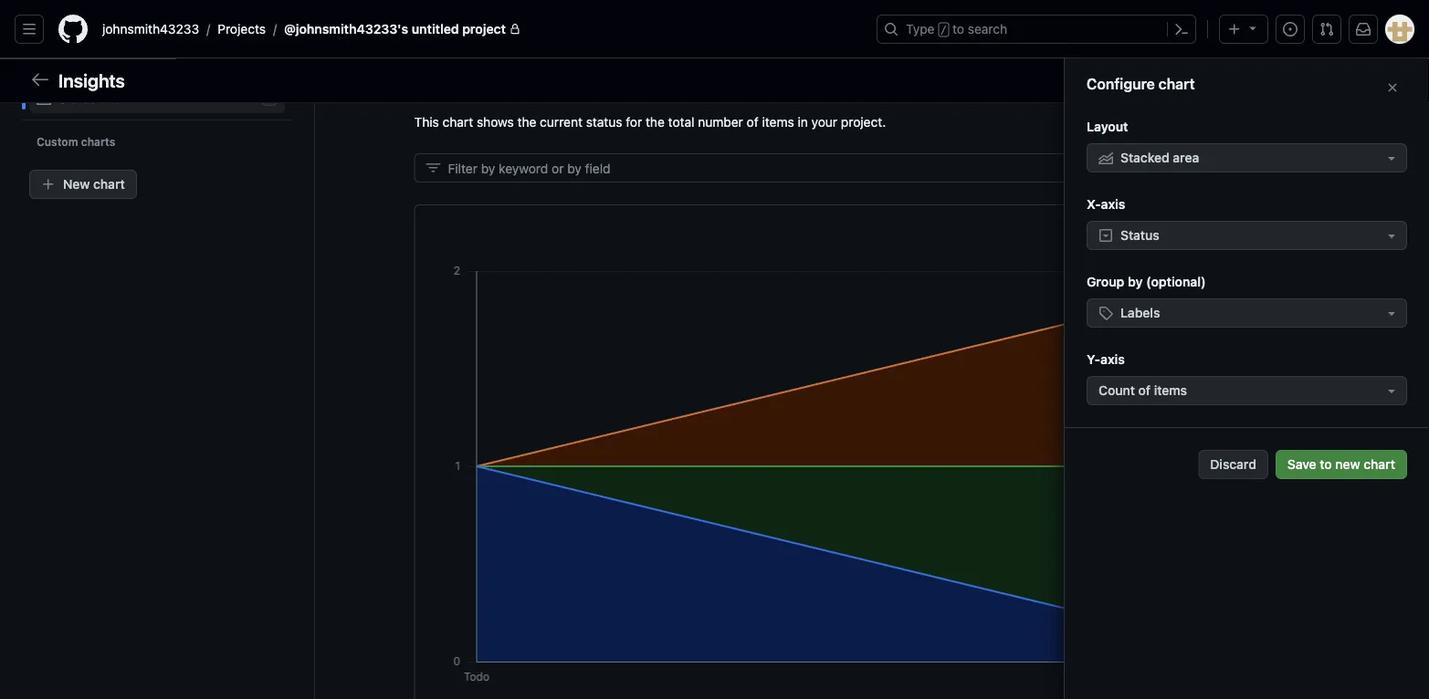 Task type: vqa. For each thing, say whether or not it's contained in the screenshot.
Add or remove reactions image
no



Task type: describe. For each thing, give the bounding box(es) containing it.
type
[[906, 21, 935, 37]]

discard button inside view filters region
[[1282, 155, 1339, 181]]

triangle down image
[[1246, 21, 1261, 35]]

status chart link
[[29, 84, 285, 113]]

status
[[58, 91, 96, 106]]

johnsmith43233 / projects /
[[102, 21, 277, 37]]

save to new chart button
[[1276, 450, 1408, 480]]

configure chart
[[1087, 75, 1195, 93]]

new chart
[[63, 177, 125, 192]]

projects link
[[210, 15, 273, 44]]

configure
[[1087, 75, 1155, 93]]

johnsmith43233
[[102, 21, 199, 37]]

git pull request image
[[1320, 22, 1335, 37]]

number
[[698, 114, 743, 129]]

custom
[[37, 135, 78, 148]]

new chart button
[[29, 170, 137, 199]]

y-axis
[[1087, 352, 1125, 367]]

this chart shows the current status for the total number of items in your project.
[[414, 114, 886, 129]]

your
[[812, 114, 838, 129]]

stacked area chart describing discrete data. it consists of 3 series. the x-axis shows status. the y-axis shows count with a minimum value of 0 and a maximum value of 1. this chart data can only be accessed as a table. image
[[444, 235, 1309, 694]]

johnsmith43233 link
[[95, 15, 207, 44]]

group
[[1087, 274, 1125, 289]]

plus image
[[1228, 22, 1242, 37]]

list containing johnsmith43233 / projects /
[[95, 15, 866, 44]]

sc 9kayk9 0 image
[[1378, 73, 1393, 88]]

x-axis
[[1087, 196, 1126, 211]]

by
[[1128, 274, 1143, 289]]

new
[[1336, 457, 1361, 472]]

1 horizontal spatial /
[[273, 21, 277, 37]]

custom charts
[[37, 135, 115, 148]]

discard inside view filters region
[[1290, 162, 1331, 174]]

axis for x-
[[1101, 196, 1126, 211]]

shows
[[477, 114, 514, 129]]

untitled
[[412, 21, 459, 37]]

in
[[798, 114, 808, 129]]

total
[[668, 114, 695, 129]]

sc 9kayk9 0 image
[[426, 161, 441, 175]]

axis for y-
[[1101, 352, 1125, 367]]

chart for this
[[443, 114, 473, 129]]

current
[[540, 114, 583, 129]]

@johnsmith43233's untitled project link
[[277, 15, 528, 44]]

view filters region
[[414, 153, 1339, 183]]

(optional)
[[1146, 274, 1206, 289]]

type / to search
[[906, 21, 1008, 37]]

items
[[762, 114, 794, 129]]



Task type: locate. For each thing, give the bounding box(es) containing it.
search
[[968, 21, 1008, 37]]

insights
[[58, 69, 125, 91]]

lock image
[[510, 24, 521, 35]]

1 horizontal spatial to
[[1320, 457, 1333, 472]]

status
[[586, 114, 623, 129]]

1 vertical spatial discard button
[[1199, 450, 1269, 480]]

close configuration pane image
[[1386, 80, 1400, 95]]

0 vertical spatial to
[[953, 21, 965, 37]]

chart for status
[[100, 91, 130, 106]]

1 vertical spatial axis
[[1101, 352, 1125, 367]]

/ for type
[[941, 24, 947, 37]]

project navigation
[[0, 58, 1430, 103]]

for
[[626, 114, 642, 129]]

the right shows
[[518, 114, 537, 129]]

0 vertical spatial discard
[[1290, 162, 1331, 174]]

1 the from the left
[[518, 114, 537, 129]]

the
[[518, 114, 537, 129], [646, 114, 665, 129]]

0 vertical spatial discard button
[[1282, 155, 1339, 181]]

discard button inside 'configure chart' region
[[1199, 450, 1269, 480]]

@johnsmith43233's
[[284, 21, 409, 37]]

chart for new
[[93, 177, 125, 192]]

chart options image
[[262, 91, 277, 106]]

1 axis from the top
[[1101, 196, 1126, 211]]

chart for configure
[[1159, 75, 1195, 93]]

new
[[63, 177, 90, 192]]

0 vertical spatial axis
[[1101, 196, 1126, 211]]

axis down group
[[1101, 352, 1125, 367]]

configure chart region
[[0, 58, 1430, 700]]

to inside 'button'
[[1320, 457, 1333, 472]]

save
[[1288, 457, 1317, 472]]

chart inside status chart link
[[100, 91, 130, 106]]

group by (optional)
[[1087, 274, 1206, 289]]

y-
[[1087, 352, 1101, 367]]

discard inside 'configure chart' region
[[1211, 457, 1257, 472]]

0 horizontal spatial discard button
[[1199, 450, 1269, 480]]

@johnsmith43233's untitled project
[[284, 21, 506, 37]]

0 horizontal spatial /
[[207, 21, 210, 37]]

the right for
[[646, 114, 665, 129]]

charts
[[81, 135, 115, 148]]

1 horizontal spatial discard
[[1290, 162, 1331, 174]]

to left new
[[1320, 457, 1333, 472]]

chart
[[1159, 75, 1195, 93], [100, 91, 130, 106], [443, 114, 473, 129], [93, 177, 125, 192], [1364, 457, 1396, 472]]

2 the from the left
[[646, 114, 665, 129]]

/ left projects
[[207, 21, 210, 37]]

save to new chart
[[1288, 457, 1396, 472]]

project.
[[841, 114, 886, 129]]

projects
[[218, 21, 266, 37]]

command palette image
[[1175, 22, 1189, 37]]

status chart
[[58, 91, 130, 106]]

axis
[[1101, 196, 1126, 211], [1101, 352, 1125, 367]]

2 axis from the top
[[1101, 352, 1125, 367]]

0 horizontal spatial discard
[[1211, 457, 1257, 472]]

issue opened image
[[1283, 22, 1298, 37]]

0 horizontal spatial the
[[518, 114, 537, 129]]

this
[[414, 114, 439, 129]]

to left the search
[[953, 21, 965, 37]]

chart inside "new chart" button
[[93, 177, 125, 192]]

of
[[747, 114, 759, 129]]

/ right 'type'
[[941, 24, 947, 37]]

/ inside type / to search
[[941, 24, 947, 37]]

homepage image
[[58, 15, 88, 44]]

1 horizontal spatial the
[[646, 114, 665, 129]]

x-
[[1087, 196, 1101, 211]]

list
[[95, 15, 866, 44]]

0 horizontal spatial to
[[953, 21, 965, 37]]

chart inside save to new chart 'button'
[[1364, 457, 1396, 472]]

discard button
[[1282, 155, 1339, 181], [1199, 450, 1269, 480]]

1 vertical spatial discard
[[1211, 457, 1257, 472]]

layout
[[1087, 119, 1129, 134]]

discard
[[1290, 162, 1331, 174], [1211, 457, 1257, 472]]

return to project view image
[[29, 68, 51, 90]]

axis down layout
[[1101, 196, 1126, 211]]

1 vertical spatial to
[[1320, 457, 1333, 472]]

/ right projects
[[273, 21, 277, 37]]

project
[[462, 21, 506, 37]]

notifications image
[[1357, 22, 1371, 37]]

2 horizontal spatial /
[[941, 24, 947, 37]]

1 horizontal spatial discard button
[[1282, 155, 1339, 181]]

/
[[207, 21, 210, 37], [273, 21, 277, 37], [941, 24, 947, 37]]

/ for johnsmith43233
[[207, 21, 210, 37]]

to
[[953, 21, 965, 37], [1320, 457, 1333, 472]]

Filter by keyword or by field field
[[448, 154, 1259, 182]]



